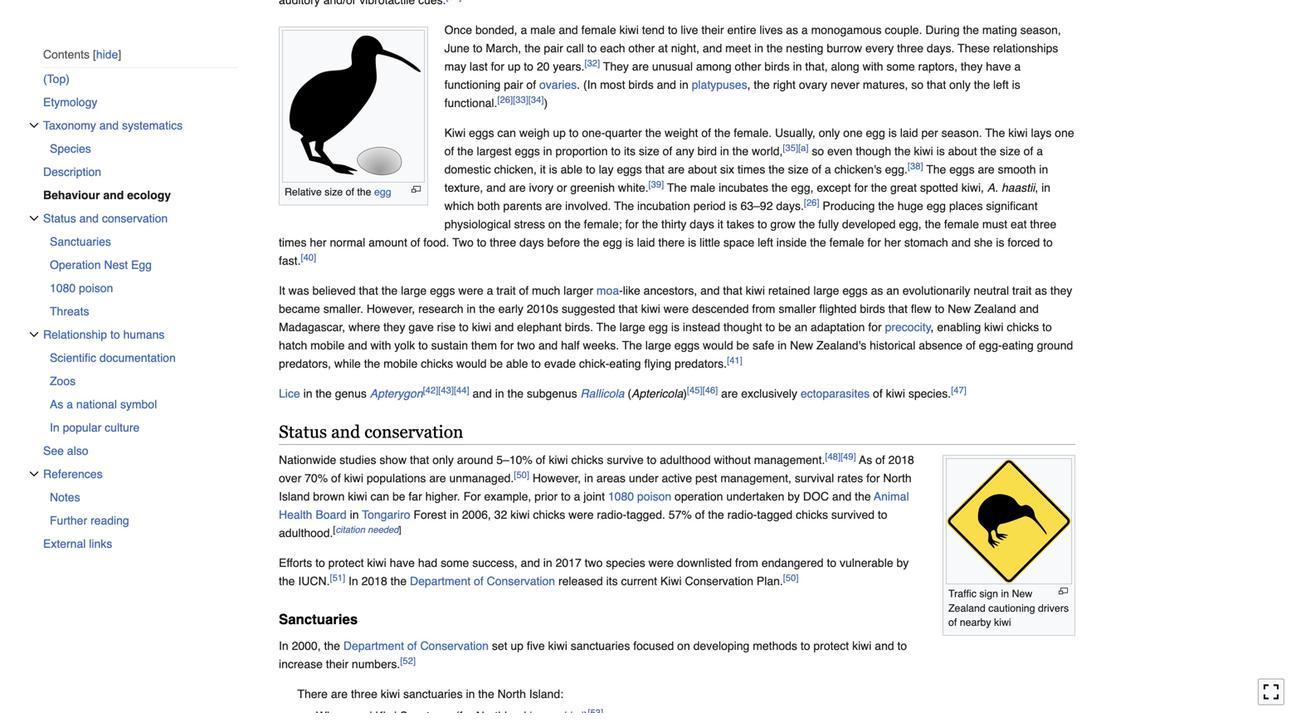 Task type: describe. For each thing, give the bounding box(es) containing it.
1 vertical spatial birds
[[629, 78, 654, 91]]

nest
[[104, 258, 128, 271]]

though
[[856, 144, 892, 158]]

island:
[[529, 687, 564, 701]]

0 horizontal spatial by
[[788, 490, 800, 503]]

2 one from the left
[[1055, 126, 1075, 139]]

kiwi inside however, in areas under active pest management, survival rates for north island brown kiwi can be far higher. for example, prior to a joint
[[348, 490, 367, 503]]

[
[[333, 524, 336, 535]]

are right there
[[331, 687, 348, 701]]

[ citation needed ]
[[333, 524, 401, 535]]

size up smooth
[[1000, 144, 1021, 158]]

however, inside -like ancestors, and that kiwi retained large eggs as an evolutionarily neutral trait as they became smaller. however, research in the early 2010s suggested that kiwi were descended from smaller flighted birds that flew to new zealand and madagascar, where they gave rise to kiwi and elephant birds. the large egg is instead thought to be an adaptation for
[[367, 302, 415, 315]]

thirty
[[662, 217, 687, 231]]

burrow
[[827, 41, 863, 55]]

, in which both parents are involved. the incubation period is 63–92 days.
[[445, 181, 1051, 212]]

matures,
[[863, 78, 908, 91]]

large inside ", enabling kiwi chicks to hatch mobile and with yolk to sustain them for two and half weeks. the large eggs would be safe in new zealand's historical absence of egg-eating ground predators, while the mobile chicks would be able to evade chick-eating flying predators."
[[646, 339, 672, 352]]

1 vertical spatial conservation
[[365, 422, 464, 442]]

a down lays
[[1037, 144, 1044, 158]]

[50] link for released its current kiwi conservation plan.
[[783, 573, 799, 583]]

the up these
[[963, 23, 980, 36]]

the left great
[[871, 181, 888, 194]]

0 vertical spatial an
[[887, 284, 900, 297]]

of up domestic
[[445, 144, 454, 158]]

the down 'incubation' at the top of page
[[642, 217, 658, 231]]

of right 5–10%
[[536, 453, 546, 466]]

that inside so even though the kiwi is about the size of a domestic chicken, it is able to lay eggs that are about six times the size of a chicken's egg.
[[646, 163, 665, 176]]

pair inside once bonded, a male and female kiwi tend to live their entire lives as a monogamous couple. during the mating season, june to march, the pair call to each other at night, and meet in the nesting burrow every three days. these relationships may last for up to 20 years.
[[544, 41, 563, 55]]

size down [35] [a] in the right top of the page
[[788, 163, 809, 176]]

of up [52]
[[408, 639, 417, 653]]

both
[[478, 199, 500, 212]]

in inside -like ancestors, and that kiwi retained large eggs as an evolutionarily neutral trait as they became smaller. however, research in the early 2010s suggested that kiwi were descended from smaller flighted birds that flew to new zealand and madagascar, where they gave rise to kiwi and elephant birds. the large egg is instead thought to be an adaptation for
[[467, 302, 476, 315]]

ovaries
[[540, 78, 577, 91]]

2017
[[556, 556, 582, 569]]

quarter
[[605, 126, 642, 139]]

left inside , the right ovary never matures, so that only the left is functional.
[[994, 78, 1009, 91]]

in inside once bonded, a male and female kiwi tend to live their entire lives as a monogamous couple. during the mating season, june to march, the pair call to each other at night, and meet in the nesting burrow every three days. these relationships may last for up to 20 years.
[[755, 41, 764, 55]]

male inside [39] the male incubates the egg, except for the great spotted kiwi, a. haastii
[[691, 181, 716, 194]]

apterygon link
[[370, 387, 423, 400]]

a up except
[[825, 163, 832, 176]]

able inside ", enabling kiwi chicks to hatch mobile and with yolk to sustain them for two and half weeks. the large eggs would be safe in new zealand's historical absence of egg-eating ground predators, while the mobile chicks would be able to evade chick-eating flying predators."
[[506, 357, 528, 370]]

with inside ", enabling kiwi chicks to hatch mobile and with yolk to sustain them for two and half weeks. the large eggs would be safe in new zealand's historical absence of egg-eating ground predators, while the mobile chicks would be able to evade chick-eating flying predators."
[[371, 339, 391, 352]]

were inside -like ancestors, and that kiwi retained large eggs as an evolutionarily neutral trait as they became smaller. however, research in the early 2010s suggested that kiwi were descended from smaller flighted birds that flew to new zealand and madagascar, where they gave rise to kiwi and elephant birds. the large egg is instead thought to be an adaptation for
[[664, 302, 689, 315]]

the left huge on the right top of the page
[[879, 199, 895, 212]]

2010s
[[527, 302, 559, 315]]

, the right ovary never matures, so that only the left is functional.
[[445, 78, 1021, 110]]

research
[[418, 302, 464, 315]]

[35] [a]
[[783, 143, 809, 153]]

chick-
[[579, 357, 610, 370]]

at
[[658, 41, 668, 55]]

for down developed
[[868, 236, 881, 249]]

kiwi inside traffic sign in new zealand cautioning drivers of nearby kiwi
[[995, 617, 1012, 629]]

the right 2000,
[[324, 639, 340, 653]]

exclusively
[[742, 387, 798, 400]]

egg, inside producing the huge egg places significant physiological stress on the female; for the thirty days it takes to grow the fully developed egg, the female must eat three times her normal amount of food. two to three days before the egg is laid there is little space left inside the female for her stomach and she is forced to fast.
[[899, 217, 922, 231]]

eggs up research
[[430, 284, 455, 297]]

conservation left set
[[420, 639, 489, 653]]

were up research
[[459, 284, 484, 297]]

external links
[[43, 537, 112, 550]]

1 vertical spatial department
[[344, 639, 404, 653]]

0 horizontal spatial they
[[384, 320, 406, 334]]

for inside ", enabling kiwi chicks to hatch mobile and with yolk to sustain them for two and half weeks. the large eggs would be safe in new zealand's historical absence of egg-eating ground predators, while the mobile chicks would be able to evade chick-eating flying predators."
[[501, 339, 514, 352]]

two inside ", enabling kiwi chicks to hatch mobile and with yolk to sustain them for two and half weeks. the large eggs would be safe in new zealand's historical absence of egg-eating ground predators, while the mobile chicks would be able to evade chick-eating flying predators."
[[517, 339, 535, 352]]

in down weigh
[[543, 144, 553, 158]]

that inside , the right ovary never matures, so that only the left is functional.
[[927, 78, 947, 91]]

eggs inside the eggs are smooth in texture, and are ivory or greenish white.
[[950, 163, 975, 176]]

fullscreen image
[[1264, 684, 1280, 700]]

birds inside -like ancestors, and that kiwi retained large eggs as an evolutionarily neutral trait as they became smaller. however, research in the early 2010s suggested that kiwi were descended from smaller flighted birds that flew to new zealand and madagascar, where they gave rise to kiwi and elephant birds. the large egg is instead thought to be an adaptation for
[[860, 302, 886, 315]]

period
[[694, 199, 726, 212]]

chicks down doc
[[796, 508, 829, 521]]

like
[[623, 284, 641, 297]]

1 vertical spatial [26] link
[[804, 197, 820, 208]]

sanctuaries for in
[[403, 687, 463, 701]]

able inside so even though the kiwi is about the size of a domestic chicken, it is able to lay eggs that are about six times the size of a chicken's egg.
[[561, 163, 583, 176]]

the down lives
[[767, 41, 783, 55]]

) inside [26] [33] [34] )
[[544, 96, 548, 110]]

is right she
[[996, 236, 1005, 249]]

are inside , in which both parents are involved. the incubation period is 63–92 days.
[[545, 199, 562, 212]]

and inside lice in the genus apterygon [42] [43] [44] and in the subgenus rallicola ( aptericola ) [45] [46] are exclusively ectoparasites of kiwi species. [47]
[[473, 387, 492, 400]]

2018 inside nationwide studies show that only around 5–10% of kiwi chicks survive to adulthood without management. [48] [49] as of 2018 over 70% of kiwi populations are unmanaged. [50]
[[889, 453, 915, 466]]

of left any
[[663, 144, 673, 158]]

1 vertical spatial north
[[498, 687, 526, 701]]

for inside however, in areas under active pest management, survival rates for north island brown kiwi can be far higher. for example, prior to a joint
[[867, 471, 880, 485]]

2 horizontal spatial female
[[945, 217, 980, 231]]

the down fully
[[810, 236, 827, 249]]

egg, inside [39] the male incubates the egg, except for the great spotted kiwi, a. haastii
[[791, 181, 814, 194]]

0 horizontal spatial days
[[520, 236, 544, 249]]

that down like
[[619, 302, 638, 315]]

laid inside producing the huge egg places significant physiological stress on the female; for the thirty days it takes to grow the fully developed egg, the female must eat three times her normal amount of food. two to three days before the egg is laid there is little space left inside the female for her stomach and she is forced to fast.
[[637, 236, 655, 249]]

times inside so even though the kiwi is about the size of a domestic chicken, it is able to lay eggs that are about six times the size of a chicken's egg.
[[738, 163, 766, 176]]

they
[[603, 60, 629, 73]]

the up survived
[[855, 490, 871, 503]]

entire
[[728, 23, 757, 36]]

numbers.
[[352, 658, 400, 671]]

species
[[606, 556, 646, 569]]

[52]
[[400, 656, 416, 666]]

it inside producing the huge egg places significant physiological stress on the female; for the thirty days it takes to grow the fully developed egg, the female must eat three times her normal amount of food. two to three days before the egg is laid there is little space left inside the female for her stomach and she is forced to fast.
[[718, 217, 724, 231]]

the up before
[[565, 217, 581, 231]]

call
[[567, 41, 584, 55]]

and inside set up five kiwi sanctuaries focused on developing methods to protect kiwi and to increase their numbers.
[[875, 639, 895, 653]]

1 horizontal spatial status
[[279, 422, 327, 442]]

in popular culture link
[[50, 416, 237, 439]]

is inside -like ancestors, and that kiwi retained large eggs as an evolutionarily neutral trait as they became smaller. however, research in the early 2010s suggested that kiwi were descended from smaller flighted birds that flew to new zealand and madagascar, where they gave rise to kiwi and elephant birds. the large egg is instead thought to be an adaptation for
[[672, 320, 680, 334]]

symbol
[[120, 398, 157, 411]]

0 vertical spatial sanctuaries
[[50, 235, 111, 248]]

are inside so even though the kiwi is about the size of a domestic chicken, it is able to lay eggs that are about six times the size of a chicken's egg.
[[668, 163, 685, 176]]

the down amount
[[382, 284, 398, 297]]

set up five kiwi sanctuaries focused on developing methods to protect kiwi and to increase their numbers.
[[279, 639, 908, 671]]

2 radio- from the left
[[728, 508, 757, 521]]

enabling
[[938, 320, 981, 334]]

a inside however, in areas under active pest management, survival rates for north island brown kiwi can be far higher. for example, prior to a joint
[[574, 490, 581, 503]]

a up march,
[[521, 23, 527, 36]]

in inside traffic sign in new zealand cautioning drivers of nearby kiwi
[[1002, 588, 1010, 600]]

a down zoos
[[67, 398, 73, 411]]

the eggs are smooth in texture, and are ivory or greenish white.
[[445, 163, 1049, 194]]

egg down spotted
[[927, 199, 946, 212]]

domestic
[[445, 163, 491, 176]]

1 horizontal spatial 1080 poison link
[[608, 490, 672, 503]]

weeks.
[[583, 339, 619, 352]]

studies
[[340, 453, 376, 466]]

large up research
[[401, 284, 427, 297]]

1 trait from the left
[[497, 284, 516, 297]]

eggs down weigh
[[515, 144, 540, 158]]

1 radio- from the left
[[597, 508, 627, 521]]

kiwi inside forest in 2006, 32 kiwi chicks were radio-tagged. 57% of the radio-tagged chicks survived to adulthood.
[[511, 508, 530, 521]]

x small image for relationship
[[29, 329, 39, 339]]

2 vertical spatial female
[[830, 236, 865, 249]]

the left egg link
[[357, 186, 372, 198]]

[34]
[[529, 94, 544, 105]]

lice
[[279, 387, 300, 400]]

the down female.
[[733, 144, 749, 158]]

1 vertical spatial would
[[457, 357, 487, 370]]

protect inside efforts to protect kiwi have had some success, and in 2017 two species were downlisted from endangered to vulnerable by the iucn.
[[328, 556, 364, 569]]

of right [49] link
[[876, 453, 886, 466]]

survived
[[832, 508, 875, 521]]

for right 'female;'
[[626, 217, 639, 231]]

0 horizontal spatial conservation
[[102, 212, 168, 225]]

that up smaller.
[[359, 284, 378, 297]]

as inside nationwide studies show that only around 5–10% of kiwi chicks survive to adulthood without management. [48] [49] as of 2018 over 70% of kiwi populations are unmanaged. [50]
[[859, 453, 873, 466]]

of left much
[[519, 284, 529, 297]]

the up "bird"
[[715, 126, 731, 139]]

hatch
[[279, 339, 307, 352]]

conservation down 'downlisted'
[[685, 574, 754, 588]]

is inside , the right ovary never matures, so that only the left is functional.
[[1012, 78, 1021, 91]]

0 horizontal spatial an
[[795, 320, 808, 334]]

0 vertical spatial department of conservation link
[[410, 574, 555, 588]]

season.
[[942, 126, 983, 139]]

focused
[[634, 639, 674, 653]]

1 vertical spatial status and conservation
[[279, 422, 464, 442]]

1 horizontal spatial as
[[871, 284, 884, 297]]

notes link
[[50, 486, 237, 509]]

animal
[[874, 490, 909, 503]]

in inside forest in 2006, 32 kiwi chicks were radio-tagged. 57% of the radio-tagged chicks survived to adulthood.
[[450, 508, 459, 521]]

0 vertical spatial status and conservation
[[43, 212, 168, 225]]

ground
[[1037, 339, 1074, 352]]

0 horizontal spatial eating
[[610, 357, 641, 370]]

precocity link
[[885, 320, 931, 334]]

large up flighted
[[814, 284, 840, 297]]

they inside they are unusual among other birds in that, along with some raptors, they have a functioning pair of
[[961, 60, 983, 73]]

adaptation
[[811, 320, 865, 334]]

the up egg.
[[895, 144, 911, 158]]

2 her from the left
[[885, 236, 902, 249]]

raptors,
[[919, 60, 958, 73]]

the inside forest in 2006, 32 kiwi chicks were radio-tagged. 57% of the radio-tagged chicks survived to adulthood.
[[708, 508, 724, 521]]

sanctuaries link
[[50, 230, 237, 253]]

evolutionarily
[[903, 284, 971, 297]]

to inside however, in areas under active pest management, survival rates for north island brown kiwi can be far higher. for example, prior to a joint
[[561, 490, 571, 503]]

left inside producing the huge egg places significant physiological stress on the female; for the thirty days it takes to grow the fully developed egg, the female must eat three times her normal amount of food. two to three days before the egg is laid there is little space left inside the female for her stomach and she is forced to fast.
[[758, 236, 774, 249]]

in right 'lice'
[[303, 387, 313, 400]]

that,
[[806, 60, 828, 73]]

the inside , in which both parents are involved. the incubation period is 63–92 days.
[[614, 199, 634, 212]]

them
[[471, 339, 497, 352]]

0 horizontal spatial status
[[43, 212, 76, 225]]

of left egg link
[[346, 186, 354, 198]]

some inside efforts to protect kiwi have had some success, and in 2017 two species were downlisted from endangered to vulnerable by the iucn.
[[441, 556, 469, 569]]

kiwi inside kiwi eggs can weigh up to one-quarter the weight of the female. usually, only one egg is laid per season. the kiwi lays one of the largest eggs in proportion to its size of any bird in the world,
[[445, 126, 466, 139]]

chicks down "sustain"
[[421, 357, 453, 370]]

the down 'female;'
[[584, 236, 600, 249]]

0 vertical spatial [26] link
[[498, 94, 513, 105]]

the up domestic
[[458, 144, 474, 158]]

as a national symbol
[[50, 398, 157, 411]]

of up except
[[812, 163, 822, 176]]

that up precocity link
[[889, 302, 908, 315]]

spotted
[[921, 181, 959, 194]]

to inside nationwide studies show that only around 5–10% of kiwi chicks survive to adulthood without management. [48] [49] as of 2018 over 70% of kiwi populations are unmanaged. [50]
[[647, 453, 657, 466]]

example,
[[484, 490, 532, 503]]

in right the [44] link
[[495, 387, 504, 400]]

zoos link
[[50, 369, 237, 393]]

references link
[[43, 462, 237, 486]]

female;
[[584, 217, 622, 231]]

these
[[958, 41, 990, 55]]

of inside ", enabling kiwi chicks to hatch mobile and with yolk to sustain them for two and half weeks. the large eggs would be safe in new zealand's historical absence of egg-eating ground predators, while the mobile chicks would be able to evade chick-eating flying predators."
[[966, 339, 976, 352]]

1080 for 1080 poison operation undertaken by doc and the
[[608, 490, 634, 503]]

increase
[[279, 658, 323, 671]]

kiwi inside once bonded, a male and female kiwi tend to live their entire lives as a monogamous couple. during the mating season, june to march, the pair call to each other at night, and meet in the nesting burrow every three days. these relationships may last for up to 20 years.
[[620, 23, 639, 36]]

kiwi inside efforts to protect kiwi have had some success, and in 2017 two species were downlisted from endangered to vulnerable by the iucn.
[[367, 556, 387, 569]]

weigh
[[520, 126, 550, 139]]

the left genus
[[316, 387, 332, 400]]

their inside once bonded, a male and female kiwi tend to live their entire lives as a monogamous couple. during the mating season, june to march, the pair call to each other at night, and meet in the nesting burrow every three days. these relationships may last for up to 20 years.
[[702, 23, 724, 36]]

plan.
[[757, 574, 783, 588]]

efforts
[[279, 556, 312, 569]]

1 vertical spatial sanctuaries
[[279, 612, 358, 628]]

behaviour
[[43, 188, 100, 202]]

is down per
[[937, 144, 945, 158]]

to inside forest in 2006, 32 kiwi chicks were radio-tagged. 57% of the radio-tagged chicks survived to adulthood.
[[878, 508, 888, 521]]

chicks down prior in the bottom left of the page
[[533, 508, 566, 521]]

size right relative
[[325, 186, 343, 198]]

flighted
[[820, 302, 857, 315]]

0 vertical spatial eating
[[1003, 339, 1034, 352]]

developing
[[694, 639, 750, 653]]

can inside however, in areas under active pest management, survival rates for north island brown kiwi can be far higher. for example, prior to a joint
[[371, 490, 389, 503]]

[26] for [26]
[[804, 197, 820, 208]]

eggs up largest
[[469, 126, 494, 139]]

be up [41]
[[737, 339, 750, 352]]

madagascar,
[[279, 320, 345, 334]]

pest
[[696, 471, 718, 485]]

kiwi inside kiwi eggs can weigh up to one-quarter the weight of the female. usually, only one egg is laid per season. the kiwi lays one of the largest eggs in proportion to its size of any bird in the world,
[[1009, 126, 1028, 139]]

the right march,
[[525, 41, 541, 55]]

egg.
[[885, 163, 908, 176]]

the down season.
[[981, 144, 997, 158]]

description link
[[43, 160, 237, 183]]

relationships
[[994, 41, 1059, 55]]

the left subgenus
[[508, 387, 524, 400]]

the down world,
[[769, 163, 785, 176]]

is left the there at the top of the page
[[626, 236, 634, 249]]

eggs inside so even though the kiwi is about the size of a domestic chicken, it is able to lay eggs that are about six times the size of a chicken's egg.
[[617, 163, 642, 176]]

that up descended
[[723, 284, 743, 297]]

three down physiological
[[490, 236, 516, 249]]

some inside they are unusual among other birds in that, along with some raptors, they have a functioning pair of
[[887, 60, 915, 73]]

a up nesting
[[802, 23, 808, 36]]

developed
[[843, 217, 896, 231]]

trait inside -like ancestors, and that kiwi retained large eggs as an evolutionarily neutral trait as they became smaller. however, research in the early 2010s suggested that kiwi were descended from smaller flighted birds that flew to new zealand and madagascar, where they gave rise to kiwi and elephant birds. the large egg is instead thought to be an adaptation for
[[1013, 284, 1032, 297]]

[50] link for over 70% of kiwi populations are unmanaged.
[[514, 470, 530, 480]]

nearby
[[960, 617, 992, 629]]

set
[[492, 639, 508, 653]]

two inside efforts to protect kiwi have had some success, and in 2017 two species were downlisted from endangered to vulnerable by the iucn.
[[585, 556, 603, 569]]

usually,
[[775, 126, 816, 139]]

is inside , in which both parents are involved. the incubation period is 63–92 days.
[[729, 199, 738, 212]]

[32]
[[585, 58, 600, 68]]

tend
[[642, 23, 665, 36]]

in left island:
[[466, 687, 475, 701]]

new inside ", enabling kiwi chicks to hatch mobile and with yolk to sustain them for two and half weeks. the large eggs would be safe in new zealand's historical absence of egg-eating ground predators, while the mobile chicks would be able to evade chick-eating flying predators."
[[790, 339, 814, 352]]

in down the unusual
[[680, 78, 689, 91]]

the inside [51] in 2018 the department of conservation released its current kiwi conservation plan. [50]
[[391, 574, 407, 588]]

2 horizontal spatial as
[[1035, 284, 1048, 297]]

island
[[279, 490, 310, 503]]

0 vertical spatial about
[[949, 144, 978, 158]]

2 horizontal spatial they
[[1051, 284, 1073, 297]]

the up 63–92 days.
[[772, 181, 788, 194]]

producing
[[823, 199, 875, 212]]

retained
[[769, 284, 811, 297]]

tagged
[[757, 508, 793, 521]]

up inside once bonded, a male and female kiwi tend to live their entire lives as a monogamous couple. during the mating season, june to march, the pair call to each other at night, and meet in the nesting burrow every three days. these relationships may last for up to 20 years.
[[508, 60, 521, 73]]

egg down 'female;'
[[603, 236, 622, 249]]

nationwide studies show that only around 5–10% of kiwi chicks survive to adulthood without management. [48] [49] as of 2018 over 70% of kiwi populations are unmanaged. [50]
[[279, 451, 915, 485]]

up inside set up five kiwi sanctuaries focused on developing methods to protect kiwi and to increase their numbers.
[[511, 639, 524, 653]]

physiological
[[445, 217, 511, 231]]

and inside producing the huge egg places significant physiological stress on the female; for the thirty days it takes to grow the fully developed egg, the female must eat three times her normal amount of food. two to three days before the egg is laid there is little space left inside the female for her stomach and she is forced to fast.
[[952, 236, 971, 249]]

three down "numbers."
[[351, 687, 378, 701]]

tongariro
[[362, 508, 411, 521]]

rallicola
[[581, 387, 625, 400]]

1 one from the left
[[844, 126, 863, 139]]

adulthood.
[[279, 526, 333, 539]]

the inside kiwi eggs can weigh up to one-quarter the weight of the female. usually, only one egg is laid per season. the kiwi lays one of the largest eggs in proportion to its size of any bird in the world,
[[986, 126, 1006, 139]]

relationship to humans
[[43, 328, 165, 341]]

chicks up the ground
[[1007, 320, 1040, 334]]

for inside once bonded, a male and female kiwi tend to live their entire lives as a monogamous couple. during the mating season, june to march, the pair call to each other at night, and meet in the nesting burrow every three days. these relationships may last for up to 20 years.
[[491, 60, 505, 73]]

egg up amount
[[374, 186, 392, 198]]

around
[[457, 453, 493, 466]]

the down these
[[974, 78, 991, 91]]

[50] inside nationwide studies show that only around 5–10% of kiwi chicks survive to adulthood without management. [48] [49] as of 2018 over 70% of kiwi populations are unmanaged. [50]
[[514, 470, 530, 480]]

can inside kiwi eggs can weigh up to one-quarter the weight of the female. usually, only one egg is laid per season. the kiwi lays one of the largest eggs in proportion to its size of any bird in the world,
[[498, 126, 516, 139]]

male inside once bonded, a male and female kiwi tend to live their entire lives as a monogamous couple. during the mating season, june to march, the pair call to each other at night, and meet in the nesting burrow every three days. these relationships may last for up to 20 years.
[[531, 23, 556, 36]]

from inside efforts to protect kiwi have had some success, and in 2017 two species were downlisted from endangered to vulnerable by the iucn.
[[735, 556, 759, 569]]

poison for 1080 poison
[[79, 281, 113, 295]]

of up "bird"
[[702, 126, 711, 139]]

so inside so even though the kiwi is about the size of a domestic chicken, it is able to lay eggs that are about six times the size of a chicken's egg.
[[812, 144, 825, 158]]

the down set
[[478, 687, 495, 701]]

kiwi inside so even though the kiwi is about the size of a domestic chicken, it is able to lay eggs that are about six times the size of a chicken's egg.
[[914, 144, 934, 158]]

before
[[547, 236, 580, 249]]

tongariro link
[[362, 508, 411, 521]]

of up "brown"
[[331, 471, 341, 485]]

1 horizontal spatial would
[[703, 339, 734, 352]]



Task type: vqa. For each thing, say whether or not it's contained in the screenshot.
main content
no



Task type: locate. For each thing, give the bounding box(es) containing it.
1 horizontal spatial [50] link
[[783, 573, 799, 583]]

1 horizontal spatial [26]
[[804, 197, 820, 208]]

1 horizontal spatial however,
[[533, 471, 581, 485]]

of inside lice in the genus apterygon [42] [43] [44] and in the subgenus rallicola ( aptericola ) [45] [46] are exclusively ectoparasites of kiwi species. [47]
[[873, 387, 883, 400]]

species.
[[909, 387, 952, 400]]

of inside [51] in 2018 the department of conservation released its current kiwi conservation plan. [50]
[[474, 574, 484, 588]]

0 horizontal spatial however,
[[367, 302, 415, 315]]

1 vertical spatial their
[[326, 658, 349, 671]]

1 vertical spatial male
[[691, 181, 716, 194]]

pair inside they are unusual among other birds in that, along with some raptors, they have a functioning pair of
[[504, 78, 523, 91]]

in right haastii
[[1042, 181, 1051, 194]]

, for enabling
[[931, 320, 934, 334]]

the inside [39] the male incubates the egg, except for the great spotted kiwi, a. haastii
[[667, 181, 687, 194]]

0 vertical spatial on
[[549, 217, 562, 231]]

kiwi right "current"
[[661, 574, 682, 588]]

once bonded, a male and female kiwi tend to live their entire lives as a monogamous couple. during the mating season, june to march, the pair call to each other at night, and meet in the nesting burrow every three days. these relationships may last for up to 20 years.
[[445, 23, 1062, 73]]

1 horizontal spatial egg,
[[899, 217, 922, 231]]

1 vertical spatial )
[[683, 387, 687, 400]]

times up incubates
[[738, 163, 766, 176]]

in inside ", enabling kiwi chicks to hatch mobile and with yolk to sustain them for two and half weeks. the large eggs would be safe in new zealand's historical absence of egg-eating ground predators, while the mobile chicks would be able to evade chick-eating flying predators."
[[778, 339, 787, 352]]

much
[[532, 284, 561, 297]]

predators,
[[279, 357, 331, 370]]

kiwi down functional.
[[445, 126, 466, 139]]

1 vertical spatial eating
[[610, 357, 641, 370]]

0 horizontal spatial kiwi
[[445, 126, 466, 139]]

areas
[[597, 471, 626, 485]]

, down smooth
[[1036, 181, 1039, 194]]

0 horizontal spatial protect
[[328, 556, 364, 569]]

the right season.
[[986, 126, 1006, 139]]

[40]
[[301, 252, 316, 263]]

are inside they are unusual among other birds in that, along with some raptors, they have a functioning pair of
[[632, 60, 649, 73]]

0 horizontal spatial other
[[629, 41, 655, 55]]

female up each
[[582, 23, 616, 36]]

birds inside they are unusual among other birds in that, along with some raptors, they have a functioning pair of
[[765, 60, 790, 73]]

0 vertical spatial 1080
[[50, 281, 76, 295]]

kiwi,
[[962, 181, 985, 194]]

of up smooth
[[1024, 144, 1034, 158]]

are down chicken,
[[509, 181, 526, 194]]

in inside they are unusual among other birds in that, along with some raptors, they have a functioning pair of
[[793, 60, 802, 73]]

june
[[445, 41, 470, 55]]

lay
[[599, 163, 614, 176]]

bonded,
[[476, 23, 518, 36]]

instead
[[683, 320, 721, 334]]

have inside they are unusual among other birds in that, along with some raptors, they have a functioning pair of
[[986, 60, 1012, 73]]

x small image for references
[[29, 469, 39, 479]]

female inside once bonded, a male and female kiwi tend to live their entire lives as a monogamous couple. during the mating season, june to march, the pair call to each other at night, and meet in the nesting burrow every three days. these relationships may last for up to 20 years.
[[582, 23, 616, 36]]

is inside kiwi eggs can weigh up to one-quarter the weight of the female. usually, only one egg is laid per season. the kiwi lays one of the largest eggs in proportion to its size of any bird in the world,
[[889, 126, 897, 139]]

zealand inside traffic sign in new zealand cautioning drivers of nearby kiwi
[[949, 602, 986, 614]]

able down 'elephant'
[[506, 357, 528, 370]]

new inside -like ancestors, and that kiwi retained large eggs as an evolutionarily neutral trait as they became smaller. however, research in the early 2010s suggested that kiwi were descended from smaller flighted birds that flew to new zealand and madagascar, where they gave rise to kiwi and elephant birds. the large egg is instead thought to be an adaptation for
[[948, 302, 971, 315]]

0 vertical spatial by
[[788, 490, 800, 503]]

1 horizontal spatial by
[[897, 556, 909, 569]]

in right meet
[[755, 41, 764, 55]]

1 vertical spatial [26]
[[804, 197, 820, 208]]

[50] link down endangered
[[783, 573, 799, 583]]

in up see
[[50, 421, 60, 434]]

conservation up 'sanctuaries' link
[[102, 212, 168, 225]]

meet
[[726, 41, 752, 55]]

poison up tagged.
[[637, 490, 672, 503]]

humans
[[123, 328, 165, 341]]

it left takes
[[718, 217, 724, 231]]

0 horizontal spatial mobile
[[311, 339, 345, 352]]

male
[[531, 23, 556, 36], [691, 181, 716, 194]]

2 vertical spatial ,
[[931, 320, 934, 334]]

size inside kiwi eggs can weigh up to one-quarter the weight of the female. usually, only one egg is laid per season. the kiwi lays one of the largest eggs in proportion to its size of any bird in the world,
[[639, 144, 660, 158]]

0 vertical spatial poison
[[79, 281, 113, 295]]

[26] for [26] [33] [34] )
[[498, 94, 513, 105]]

stomach
[[905, 236, 949, 249]]

vulnerable
[[840, 556, 894, 569]]

1 horizontal spatial sanctuaries
[[571, 639, 630, 653]]

operation
[[675, 490, 723, 503]]

1 horizontal spatial so
[[912, 78, 924, 91]]

eggs up kiwi,
[[950, 163, 975, 176]]

trait
[[497, 284, 516, 297], [1013, 284, 1032, 297]]

it
[[279, 284, 285, 297]]

0 horizontal spatial sanctuaries
[[403, 687, 463, 701]]

1 vertical spatial able
[[506, 357, 528, 370]]

0 vertical spatial only
[[950, 78, 971, 91]]

1 vertical spatial so
[[812, 144, 825, 158]]

[47]
[[952, 385, 967, 395]]

kiwi
[[620, 23, 639, 36], [1009, 126, 1028, 139], [914, 144, 934, 158], [746, 284, 765, 297], [641, 302, 661, 315], [472, 320, 491, 334], [985, 320, 1004, 334], [886, 387, 906, 400], [549, 453, 568, 466], [344, 471, 364, 485], [348, 490, 367, 503], [511, 508, 530, 521], [367, 556, 387, 569], [995, 617, 1012, 629], [548, 639, 568, 653], [853, 639, 872, 653], [381, 687, 400, 701]]

that right show
[[410, 453, 429, 466]]

with
[[863, 60, 884, 73], [371, 339, 391, 352]]

1 vertical spatial its
[[606, 574, 618, 588]]

1 horizontal spatial department
[[410, 574, 471, 588]]

some right had
[[441, 556, 469, 569]]

1 x small image from the top
[[29, 213, 39, 223]]

neutral
[[974, 284, 1010, 297]]

0 horizontal spatial their
[[326, 658, 349, 671]]

of inside they are unusual among other birds in that, along with some raptors, they have a functioning pair of
[[527, 78, 536, 91]]

1 horizontal spatial [26] link
[[804, 197, 820, 208]]

0 vertical spatial days
[[690, 217, 715, 231]]

must
[[983, 217, 1008, 231]]

0 horizontal spatial with
[[371, 339, 391, 352]]

1 vertical spatial in
[[349, 574, 358, 588]]

health
[[279, 508, 313, 521]]

1 horizontal spatial two
[[585, 556, 603, 569]]

0 vertical spatial department
[[410, 574, 471, 588]]

1 vertical spatial about
[[688, 163, 717, 176]]

are up a.
[[978, 163, 995, 176]]

chicks inside nationwide studies show that only around 5–10% of kiwi chicks survive to adulthood without management. [48] [49] as of 2018 over 70% of kiwi populations are unmanaged. [50]
[[572, 453, 604, 466]]

egg up though
[[866, 126, 886, 139]]

1 horizontal spatial eating
[[1003, 339, 1034, 352]]

the inside efforts to protect kiwi have had some success, and in 2017 two species were downlisted from endangered to vulnerable by the iucn.
[[279, 574, 295, 588]]

1 vertical spatial have
[[390, 556, 415, 569]]

have left had
[[390, 556, 415, 569]]

survival
[[795, 471, 835, 485]]

of left food.
[[411, 236, 420, 249]]

in inside [51] in 2018 the department of conservation released its current kiwi conservation plan. [50]
[[349, 574, 358, 588]]

is up or
[[549, 163, 558, 176]]

by right vulnerable
[[897, 556, 909, 569]]

in right [51]
[[349, 574, 358, 588]]

hide button
[[93, 48, 121, 61]]

1080 down areas
[[608, 490, 634, 503]]

on inside producing the huge egg places significant physiological stress on the female; for the thirty days it takes to grow the fully developed egg, the female must eat three times her normal amount of food. two to three days before the egg is laid there is little space left inside the female for her stomach and she is forced to fast.
[[549, 217, 562, 231]]

days down the stress
[[520, 236, 544, 249]]

lives
[[760, 23, 783, 36]]

is up though
[[889, 126, 897, 139]]

[44] link
[[454, 385, 470, 395]]

conservation up show
[[365, 422, 464, 442]]

egg, left except
[[791, 181, 814, 194]]

kiwi
[[445, 126, 466, 139], [661, 574, 682, 588]]

endangered
[[762, 556, 824, 569]]

space
[[724, 236, 755, 249]]

culture
[[105, 421, 140, 434]]

1 vertical spatial however,
[[533, 471, 581, 485]]

0 horizontal spatial 1080 poison link
[[50, 276, 237, 300]]

three down 'couple.'
[[898, 41, 924, 55]]

up right set
[[511, 639, 524, 653]]

1 horizontal spatial status and conservation
[[279, 422, 464, 442]]

along
[[831, 60, 860, 73]]

0 horizontal spatial [50] link
[[514, 470, 530, 480]]

success,
[[473, 556, 518, 569]]

north inside however, in areas under active pest management, survival rates for north island brown kiwi can be far higher. for example, prior to a joint
[[884, 471, 912, 485]]

x small image for taxonomy
[[29, 120, 39, 130]]

would down the 'them'
[[457, 357, 487, 370]]

have inside efforts to protect kiwi have had some success, and in 2017 two species were downlisted from endangered to vulnerable by the iucn.
[[390, 556, 415, 569]]

, for in
[[1036, 181, 1039, 194]]

flew
[[911, 302, 932, 315]]

days.
[[927, 41, 955, 55]]

0 horizontal spatial birds
[[629, 78, 654, 91]]

as inside once bonded, a male and female kiwi tend to live their entire lives as a monogamous couple. during the mating season, june to march, the pair call to each other at night, and meet in the nesting burrow every three days. these relationships may last for up to 20 years.
[[786, 23, 799, 36]]

be inside -like ancestors, and that kiwi retained large eggs as an evolutionarily neutral trait as they became smaller. however, research in the early 2010s suggested that kiwi were descended from smaller flighted birds that flew to new zealand and madagascar, where they gave rise to kiwi and elephant birds. the large egg is instead thought to be an adaptation for
[[779, 320, 792, 334]]

1 vertical spatial x small image
[[29, 329, 39, 339]]

[42] link
[[423, 385, 439, 395]]

its inside kiwi eggs can weigh up to one-quarter the weight of the female. usually, only one egg is laid per season. the kiwi lays one of the largest eggs in proportion to its size of any bird in the world,
[[624, 144, 636, 158]]

are inside nationwide studies show that only around 5–10% of kiwi chicks survive to adulthood without management. [48] [49] as of 2018 over 70% of kiwi populations are unmanaged. [50]
[[429, 471, 446, 485]]

contents
[[43, 48, 90, 61]]

sanctuaries left focused
[[571, 639, 630, 653]]

their inside set up five kiwi sanctuaries focused on developing methods to protect kiwi and to increase their numbers.
[[326, 658, 349, 671]]

laid inside kiwi eggs can weigh up to one-quarter the weight of the female. usually, only one egg is laid per season. the kiwi lays one of the largest eggs in proportion to its size of any bird in the world,
[[901, 126, 919, 139]]

up inside kiwi eggs can weigh up to one-quarter the weight of the female. usually, only one egg is laid per season. the kiwi lays one of the largest eggs in proportion to its size of any bird in the world,
[[553, 126, 566, 139]]

1 vertical spatial from
[[735, 556, 759, 569]]

0 horizontal spatial [26]
[[498, 94, 513, 105]]

from
[[752, 302, 776, 315], [735, 556, 759, 569]]

1 horizontal spatial have
[[986, 60, 1012, 73]]

eggs
[[469, 126, 494, 139], [515, 144, 540, 158], [617, 163, 642, 176], [950, 163, 975, 176], [430, 284, 455, 297], [843, 284, 868, 297], [675, 339, 700, 352]]

x small image
[[29, 213, 39, 223], [29, 469, 39, 479]]

etymology link
[[43, 90, 237, 114]]

sanctuaries
[[571, 639, 630, 653], [403, 687, 463, 701]]

1 vertical spatial [50] link
[[783, 573, 799, 583]]

be down the 'them'
[[490, 357, 503, 370]]

2 trait from the left
[[1013, 284, 1032, 297]]

the inside ", enabling kiwi chicks to hatch mobile and with yolk to sustain them for two and half weeks. the large eggs would be safe in new zealand's historical absence of egg-eating ground predators, while the mobile chicks would be able to evade chick-eating flying predators."
[[364, 357, 380, 370]]

in down higher. in the bottom of the page
[[450, 508, 459, 521]]

in for 2000,
[[279, 639, 289, 653]]

egg up flying
[[649, 320, 668, 334]]

1 vertical spatial 1080
[[608, 490, 634, 503]]

able up or
[[561, 163, 583, 176]]

the left fully
[[799, 217, 815, 231]]

1 vertical spatial department of conservation link
[[344, 639, 489, 653]]

as a national symbol link
[[50, 393, 237, 416]]

1080 poison operation undertaken by doc and the
[[608, 490, 874, 503]]

kiwi inside ", enabling kiwi chicks to hatch mobile and with yolk to sustain them for two and half weeks. the large eggs would be safe in new zealand's historical absence of egg-eating ground predators, while the mobile chicks would be able to evade chick-eating flying predators."
[[985, 320, 1004, 334]]

of inside forest in 2006, 32 kiwi chicks were radio-tagged. 57% of the radio-tagged chicks survived to adulthood.
[[695, 508, 705, 521]]

as
[[50, 398, 63, 411], [859, 453, 873, 466]]

may
[[445, 60, 467, 73]]

x small image left relationship
[[29, 329, 39, 339]]

so down raptors,
[[912, 78, 924, 91]]

operation nest egg link
[[50, 253, 237, 276]]

1 vertical spatial only
[[819, 126, 840, 139]]

is up takes
[[729, 199, 738, 212]]

1 horizontal spatial on
[[678, 639, 690, 653]]

[50] inside [51] in 2018 the department of conservation released its current kiwi conservation plan. [50]
[[783, 573, 799, 583]]

2018 inside [51] in 2018 the department of conservation released its current kiwi conservation plan. [50]
[[362, 574, 387, 588]]

by left doc
[[788, 490, 800, 503]]

, enabling kiwi chicks to hatch mobile and with yolk to sustain them for two and half weeks. the large eggs would be safe in new zealand's historical absence of egg-eating ground predators, while the mobile chicks would be able to evade chick-eating flying predators.
[[279, 320, 1074, 370]]

ectoparasites
[[801, 387, 870, 400]]

involved.
[[565, 199, 611, 212]]

0 vertical spatial x small image
[[29, 120, 39, 130]]

trait right the neutral at the right of page
[[1013, 284, 1032, 297]]

suggested
[[562, 302, 616, 315]]

the inside ", enabling kiwi chicks to hatch mobile and with yolk to sustain them for two and half weeks. the large eggs would be safe in new zealand's historical absence of egg-eating ground predators, while the mobile chicks would be able to evade chick-eating flying predators."
[[623, 339, 642, 352]]

other down meet
[[735, 60, 762, 73]]

in for popular
[[50, 421, 60, 434]]

0 vertical spatial other
[[629, 41, 655, 55]]

1 horizontal spatial some
[[887, 60, 915, 73]]

0 horizontal spatial laid
[[637, 236, 655, 249]]

new inside traffic sign in new zealand cautioning drivers of nearby kiwi
[[1012, 588, 1033, 600]]

three inside once bonded, a male and female kiwi tend to live their entire lives as a monogamous couple. during the mating season, june to march, the pair call to each other at night, and meet in the nesting burrow every three days. these relationships may last for up to 20 years.
[[898, 41, 924, 55]]

[41] link
[[727, 355, 743, 365]]

large down like
[[620, 320, 646, 334]]

radio- down 1080 poison operation undertaken by doc and the
[[728, 508, 757, 521]]

1 horizontal spatial pair
[[544, 41, 563, 55]]

of inside producing the huge egg places significant physiological stress on the female; for the thirty days it takes to grow the fully developed egg, the female must eat three times her normal amount of food. two to three days before the egg is laid there is little space left inside the female for her stomach and she is forced to fast.
[[411, 236, 420, 249]]

x small image for status and conservation
[[29, 213, 39, 223]]

eating
[[1003, 339, 1034, 352], [610, 357, 641, 370]]

zealand down traffic
[[949, 602, 986, 614]]

her
[[310, 236, 327, 249], [885, 236, 902, 249]]

relationship
[[43, 328, 107, 341]]

[39] link
[[649, 179, 664, 190]]

1080 for 1080 poison
[[50, 281, 76, 295]]

1 her from the left
[[310, 236, 327, 249]]

[26] left [34] link at left
[[498, 94, 513, 105]]

a up the 'them'
[[487, 284, 493, 297]]

that inside nationwide studies show that only around 5–10% of kiwi chicks survive to adulthood without management. [48] [49] as of 2018 over 70% of kiwi populations are unmanaged. [50]
[[410, 453, 429, 466]]

other inside once bonded, a male and female kiwi tend to live their entire lives as a monogamous couple. during the mating season, june to march, the pair call to each other at night, and meet in the nesting burrow every three days. these relationships may last for up to 20 years.
[[629, 41, 655, 55]]

[35]
[[783, 143, 799, 153]]

zealand inside -like ancestors, and that kiwi retained large eggs as an evolutionarily neutral trait as they became smaller. however, research in the early 2010s suggested that kiwi were descended from smaller flighted birds that flew to new zealand and madagascar, where they gave rise to kiwi and elephant birds. the large egg is instead thought to be an adaptation for
[[975, 302, 1017, 315]]

0 horizontal spatial new
[[790, 339, 814, 352]]

unmanaged.
[[449, 471, 514, 485]]

times inside producing the huge egg places significant physiological stress on the female; for the thirty days it takes to grow the fully developed egg, the female must eat three times her normal amount of food. two to three days before the egg is laid there is little space left inside the female for her stomach and she is forced to fast.
[[279, 236, 307, 249]]

1 horizontal spatial protect
[[814, 639, 849, 653]]

rates
[[838, 471, 864, 485]]

conservation down success,
[[487, 574, 555, 588]]

0 vertical spatial laid
[[901, 126, 919, 139]]

the left weight on the top right
[[646, 126, 662, 139]]

etymology
[[43, 95, 97, 109]]

1 vertical spatial two
[[585, 556, 603, 569]]

0 vertical spatial [26]
[[498, 94, 513, 105]]

are inside lice in the genus apterygon [42] [43] [44] and in the subgenus rallicola ( aptericola ) [45] [46] are exclusively ectoparasites of kiwi species. [47]
[[722, 387, 738, 400]]

so inside , the right ovary never matures, so that only the left is functional.
[[912, 78, 924, 91]]

poison for 1080 poison operation undertaken by doc and the
[[637, 490, 672, 503]]

1 x small image from the top
[[29, 120, 39, 130]]

were inside forest in 2006, 32 kiwi chicks were radio-tagged. 57% of the radio-tagged chicks survived to adulthood.
[[569, 508, 594, 521]]

species link
[[50, 137, 237, 160]]

2018
[[889, 453, 915, 466], [362, 574, 387, 588]]

[49]
[[841, 451, 857, 462]]

their right live
[[702, 23, 724, 36]]

for right the 'them'
[[501, 339, 514, 352]]

0 vertical spatial 1080 poison link
[[50, 276, 237, 300]]

apterygon
[[370, 387, 423, 400]]

kiwi inside lice in the genus apterygon [42] [43] [44] and in the subgenus rallicola ( aptericola ) [45] [46] are exclusively ectoparasites of kiwi species. [47]
[[886, 387, 906, 400]]

current
[[621, 574, 658, 588]]

2 x small image from the top
[[29, 469, 39, 479]]

1 vertical spatial they
[[1051, 284, 1073, 297]]

three right eat
[[1031, 217, 1057, 231]]

0 horizontal spatial male
[[531, 23, 556, 36]]

the inside -like ancestors, and that kiwi retained large eggs as an evolutionarily neutral trait as they became smaller. however, research in the early 2010s suggested that kiwi were descended from smaller flighted birds that flew to new zealand and madagascar, where they gave rise to kiwi and elephant birds. the large egg is instead thought to be an adaptation for
[[479, 302, 495, 315]]

from up plan.
[[735, 556, 759, 569]]

1 vertical spatial days
[[520, 236, 544, 249]]

live
[[681, 23, 699, 36]]

1 vertical spatial ,
[[1036, 181, 1039, 194]]

to inside so even though the kiwi is about the size of a domestic chicken, it is able to lay eggs that are about six times the size of a chicken's egg.
[[586, 163, 596, 176]]

0 vertical spatial [50]
[[514, 470, 530, 480]]

, for the
[[748, 78, 751, 91]]

their
[[702, 23, 724, 36], [326, 658, 349, 671]]

-
[[619, 284, 623, 297]]

1 vertical spatial pair
[[504, 78, 523, 91]]

0 vertical spatial they
[[961, 60, 983, 73]]

in
[[50, 421, 60, 434], [349, 574, 358, 588], [279, 639, 289, 653]]

1 horizontal spatial her
[[885, 236, 902, 249]]

a inside they are unusual among other birds in that, along with some raptors, they have a functioning pair of
[[1015, 60, 1021, 73]]

they up the ground
[[1051, 284, 1073, 297]]

of down operation
[[695, 508, 705, 521]]

1 horizontal spatial kiwi
[[661, 574, 682, 588]]

0 vertical spatial zealand
[[975, 302, 1017, 315]]

0 horizontal spatial north
[[498, 687, 526, 701]]

they
[[961, 60, 983, 73], [1051, 284, 1073, 297], [384, 320, 406, 334]]

in
[[755, 41, 764, 55], [793, 60, 802, 73], [680, 78, 689, 91], [543, 144, 553, 158], [720, 144, 730, 158], [1040, 163, 1049, 176], [1042, 181, 1051, 194], [467, 302, 476, 315], [778, 339, 787, 352], [303, 387, 313, 400], [495, 387, 504, 400], [585, 471, 594, 485], [350, 508, 359, 521], [450, 508, 459, 521], [544, 556, 553, 569], [1002, 588, 1010, 600], [466, 687, 475, 701]]

great
[[891, 181, 917, 194]]

1 horizontal spatial laid
[[901, 126, 919, 139]]

0 vertical spatial x small image
[[29, 213, 39, 223]]

only inside nationwide studies show that only around 5–10% of kiwi chicks survive to adulthood without management. [48] [49] as of 2018 over 70% of kiwi populations are unmanaged. [50]
[[433, 453, 454, 466]]

other left at
[[629, 41, 655, 55]]

for inside -like ancestors, and that kiwi retained large eggs as an evolutionarily neutral trait as they became smaller. however, research in the early 2010s suggested that kiwi were descended from smaller flighted birds that flew to new zealand and madagascar, where they gave rise to kiwi and elephant birds. the large egg is instead thought to be an adaptation for
[[869, 320, 882, 334]]

1 horizontal spatial poison
[[637, 490, 672, 503]]

department of conservation link down success,
[[410, 574, 555, 588]]

1 horizontal spatial its
[[624, 144, 636, 158]]

threats
[[50, 305, 89, 318]]

0 vertical spatial their
[[702, 23, 724, 36]]

however, inside however, in areas under active pest management, survival rates for north island brown kiwi can be far higher. for example, prior to a joint
[[533, 471, 581, 485]]

ecology
[[127, 188, 171, 202]]

1080 up threats
[[50, 281, 76, 295]]

0 horizontal spatial in
[[50, 421, 60, 434]]

1 vertical spatial an
[[795, 320, 808, 334]]

so right the [a]
[[812, 144, 825, 158]]

1 horizontal spatial ,
[[931, 320, 934, 334]]

are down or
[[545, 199, 562, 212]]

sanctuaries for focused
[[571, 639, 630, 653]]

0 vertical spatial in
[[50, 421, 60, 434]]

in right "bird"
[[720, 144, 730, 158]]

lice in the genus apterygon [42] [43] [44] and in the subgenus rallicola ( aptericola ) [45] [46] are exclusively ectoparasites of kiwi species. [47]
[[279, 385, 967, 400]]

sanctuaries down [52] link
[[403, 687, 463, 701]]

eating up lice in the genus apterygon [42] [43] [44] and in the subgenus rallicola ( aptericola ) [45] [46] are exclusively ectoparasites of kiwi species. [47]
[[610, 357, 641, 370]]

as down zoos
[[50, 398, 63, 411]]

only inside kiwi eggs can weigh up to one-quarter the weight of the female. usually, only one egg is laid per season. the kiwi lays one of the largest eggs in proportion to its size of any bird in the world,
[[819, 126, 840, 139]]

each
[[600, 41, 626, 55]]

1 horizontal spatial can
[[498, 126, 516, 139]]

and inside the eggs are smooth in texture, and are ivory or greenish white.
[[487, 181, 506, 194]]

eggs inside -like ancestors, and that kiwi retained large eggs as an evolutionarily neutral trait as they became smaller. however, research in the early 2010s suggested that kiwi were descended from smaller flighted birds that flew to new zealand and madagascar, where they gave rise to kiwi and elephant birds. the large egg is instead thought to be an adaptation for
[[843, 284, 868, 297]]

2 x small image from the top
[[29, 329, 39, 339]]

1 vertical spatial mobile
[[384, 357, 418, 370]]

haastii
[[1002, 181, 1036, 194]]

male up the period
[[691, 181, 716, 194]]

without
[[714, 453, 751, 466]]

0 vertical spatial )
[[544, 96, 548, 110]]

0 horizontal spatial only
[[433, 453, 454, 466]]

an down smaller
[[795, 320, 808, 334]]

in inside efforts to protect kiwi have had some success, and in 2017 two species were downlisted from endangered to vulnerable by the iucn.
[[544, 556, 553, 569]]

and inside efforts to protect kiwi have had some success, and in 2017 two species were downlisted from endangered to vulnerable by the iucn.
[[521, 556, 540, 569]]

x small image
[[29, 120, 39, 130], [29, 329, 39, 339]]

undertaken
[[727, 490, 785, 503]]

conservation
[[487, 574, 555, 588], [685, 574, 754, 588], [420, 639, 489, 653]]

see also link
[[43, 439, 237, 462]]

season,
[[1021, 23, 1062, 36]]

0 horizontal spatial so
[[812, 144, 825, 158]]

night,
[[671, 41, 700, 55]]

the left right
[[754, 78, 770, 91]]

it was believed that the large eggs were a trait of much larger moa
[[279, 284, 619, 297]]

on inside set up five kiwi sanctuaries focused on developing methods to protect kiwi and to increase their numbers.
[[678, 639, 690, 653]]

in up citation
[[350, 508, 359, 521]]

ovary
[[799, 78, 828, 91]]

egg inside -like ancestors, and that kiwi retained large eggs as an evolutionarily neutral trait as they became smaller. however, research in the early 2010s suggested that kiwi were descended from smaller flighted birds that flew to new zealand and madagascar, where they gave rise to kiwi and elephant birds. the large egg is instead thought to be an adaptation for
[[649, 320, 668, 334]]

the up stomach on the right top of the page
[[925, 217, 941, 231]]

contents hide
[[43, 48, 118, 61]]

as inside as a national symbol link
[[50, 398, 63, 411]]

early
[[499, 302, 524, 315]]

[50] down endangered
[[783, 573, 799, 583]]

0 horizontal spatial her
[[310, 236, 327, 249]]

of inside traffic sign in new zealand cautioning drivers of nearby kiwi
[[949, 617, 957, 629]]

is left little
[[688, 236, 697, 249]]

[26] link left [34] link at left
[[498, 94, 513, 105]]

protect right methods
[[814, 639, 849, 653]]

1 horizontal spatial one
[[1055, 126, 1075, 139]]

department down had
[[410, 574, 471, 588]]

2 vertical spatial new
[[1012, 588, 1033, 600]]

female down places
[[945, 217, 980, 231]]

for inside [39] the male incubates the egg, except for the great spotted kiwi, a. haastii
[[855, 181, 868, 194]]

in inside the eggs are smooth in texture, and are ivory or greenish white.
[[1040, 163, 1049, 176]]

2 vertical spatial in
[[279, 639, 289, 653]]



